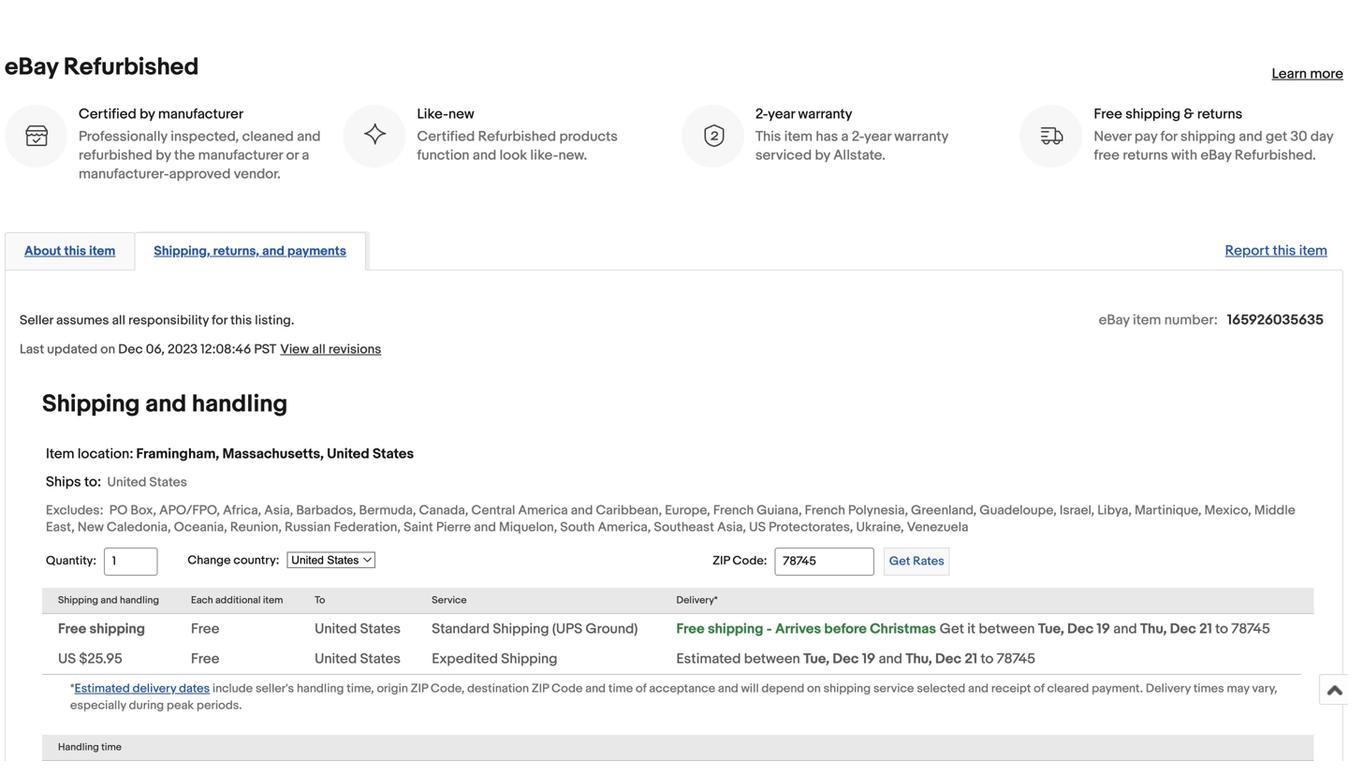 Task type: locate. For each thing, give the bounding box(es) containing it.
refurbished up the professionally
[[64, 53, 199, 82]]

0 horizontal spatial certified
[[79, 106, 137, 123]]

1 vertical spatial certified
[[417, 128, 475, 145]]

0 vertical spatial 21
[[1200, 621, 1213, 638]]

year
[[768, 106, 795, 123], [865, 128, 892, 145]]

1 horizontal spatial of
[[1034, 682, 1045, 696]]

tue,
[[1039, 621, 1065, 638], [804, 651, 830, 668]]

2 united states from the top
[[315, 651, 401, 668]]

0 vertical spatial 78745
[[1232, 621, 1271, 638]]

tab list
[[5, 229, 1344, 271]]

time right handling
[[101, 742, 122, 754]]

report this item
[[1226, 243, 1328, 260]]

us $25.95
[[58, 651, 123, 668]]

israel,
[[1060, 503, 1095, 519]]

this
[[756, 128, 782, 145]]

1 horizontal spatial french
[[805, 503, 846, 519]]

2 vertical spatial handling
[[297, 682, 344, 696]]

0 vertical spatial between
[[979, 621, 1036, 638]]

78745 up the receipt
[[997, 651, 1036, 668]]

0 vertical spatial shipping and handling
[[42, 390, 288, 419]]

dec left 06,
[[118, 342, 143, 358]]

0 horizontal spatial 78745
[[997, 651, 1036, 668]]

to up times
[[1216, 621, 1229, 638]]

item right additional
[[263, 595, 283, 607]]

certified by manufacturer professionally inspected, cleaned and refurbished by the manufacturer or a manufacturer-approved vendor.
[[79, 106, 321, 183]]

1 horizontal spatial to
[[1216, 621, 1229, 638]]

year up allstate.
[[865, 128, 892, 145]]

quantity:
[[46, 554, 96, 569]]

0 vertical spatial refurbished
[[64, 53, 199, 82]]

item for about this item
[[89, 244, 116, 260]]

service
[[874, 682, 915, 696]]

1 horizontal spatial for
[[1161, 128, 1178, 145]]

0 vertical spatial to
[[1216, 621, 1229, 638]]

handling down "quantity:" text box
[[120, 595, 159, 607]]

thu,
[[1141, 621, 1168, 638], [906, 651, 933, 668]]

19 down before
[[863, 651, 876, 668]]

zip left code
[[532, 682, 549, 696]]

united down to
[[315, 621, 357, 638]]

bermuda,
[[359, 503, 416, 519]]

with details__icon image for certified refurbished products function and look like-new.
[[362, 124, 387, 149]]

between down -
[[745, 651, 801, 668]]

2- up 'this'
[[756, 106, 768, 123]]

0 horizontal spatial zip
[[411, 682, 428, 696]]

1 horizontal spatial time
[[609, 682, 633, 696]]

time inside include seller's handling time, origin zip code, destination zip code and time of acceptance and will depend on shipping service selected and receipt of cleared payment. delivery times may vary, especially during peak periods.
[[609, 682, 633, 696]]

has
[[816, 128, 839, 145]]

1 horizontal spatial a
[[842, 128, 849, 145]]

french up protectorates,
[[805, 503, 846, 519]]

)
[[635, 621, 638, 638]]

united
[[327, 446, 370, 463], [107, 475, 147, 491], [315, 621, 357, 638], [315, 651, 357, 668]]

us
[[750, 520, 766, 536], [58, 651, 76, 668]]

with details__icon image left function
[[362, 124, 387, 149]]

periods.
[[197, 699, 242, 713]]

returns down pay
[[1124, 147, 1169, 164]]

estimated up especially
[[75, 682, 130, 696]]

shipping and handling up free shipping
[[58, 595, 159, 607]]

of left acceptance
[[636, 682, 647, 696]]

1 vertical spatial 19
[[863, 651, 876, 668]]

1 vertical spatial warranty
[[895, 128, 949, 145]]

shipping left -
[[708, 621, 764, 638]]

1 with details__icon image from the left
[[23, 124, 49, 149]]

never
[[1095, 128, 1132, 145]]

1 vertical spatial estimated
[[75, 682, 130, 696]]

all right assumes
[[112, 313, 125, 329]]

warranty
[[799, 106, 853, 123], [895, 128, 949, 145]]

1 vertical spatial to
[[981, 651, 994, 668]]

united up po
[[107, 475, 147, 491]]

payment.
[[1092, 682, 1144, 696]]

handling up item location: framingham, massachusetts, united states on the left bottom
[[192, 390, 288, 419]]

change
[[188, 554, 231, 568]]

by up the professionally
[[140, 106, 155, 123]]

africa,
[[223, 503, 262, 519]]

time,
[[347, 682, 374, 696]]

time right code
[[609, 682, 633, 696]]

french left guiana,
[[714, 503, 754, 519]]

1 horizontal spatial ebay
[[1100, 312, 1130, 329]]

refurbished
[[64, 53, 199, 82], [478, 128, 557, 145]]

free
[[1095, 106, 1123, 123], [58, 621, 86, 638], [191, 621, 220, 638], [677, 621, 705, 638], [191, 651, 220, 668]]

0 horizontal spatial warranty
[[799, 106, 853, 123]]

1 horizontal spatial 78745
[[1232, 621, 1271, 638]]

and right returns,
[[262, 244, 285, 260]]

free inside free shipping & returns never pay for shipping and get 30 day free returns with ebay refurbished.
[[1095, 106, 1123, 123]]

manufacturer
[[158, 106, 244, 123], [198, 147, 283, 164]]

last
[[20, 342, 44, 358]]

handling left time,
[[297, 682, 344, 696]]

0 vertical spatial returns
[[1198, 106, 1243, 123]]

us up *
[[58, 651, 76, 668]]

1 united states from the top
[[315, 621, 401, 638]]

shipping
[[1126, 106, 1181, 123], [1181, 128, 1237, 145], [89, 621, 145, 638], [708, 621, 764, 638], [824, 682, 871, 696]]

0 vertical spatial for
[[1161, 128, 1178, 145]]

free up never
[[1095, 106, 1123, 123]]

with details__icon image left refurbished
[[23, 124, 49, 149]]

apo/fpo,
[[159, 503, 220, 519]]

between
[[979, 621, 1036, 638], [745, 651, 801, 668]]

a inside certified by manufacturer professionally inspected, cleaned and refurbished by the manufacturer or a manufacturer-approved vendor.
[[302, 147, 310, 164]]

zip code:
[[713, 554, 768, 569]]

1 horizontal spatial tue,
[[1039, 621, 1065, 638]]

1 horizontal spatial on
[[808, 682, 821, 696]]

0 vertical spatial estimated
[[677, 651, 741, 668]]

times
[[1194, 682, 1225, 696]]

manufacturer up vendor.
[[198, 147, 283, 164]]

2 horizontal spatial handling
[[297, 682, 344, 696]]

2 french from the left
[[805, 503, 846, 519]]

2 vertical spatial ebay
[[1100, 312, 1130, 329]]

by left the
[[156, 147, 171, 164]]

view
[[280, 342, 309, 358]]

1 vertical spatial get
[[940, 621, 965, 638]]

1 vertical spatial time
[[101, 742, 122, 754]]

78745 up may
[[1232, 621, 1271, 638]]

a right has
[[842, 128, 849, 145]]

of
[[636, 682, 647, 696], [1034, 682, 1045, 696]]

item right 'about'
[[89, 244, 116, 260]]

get left the rates
[[890, 555, 911, 569]]

estimated between tue, dec 19 and thu, dec 21 to 78745
[[677, 651, 1036, 668]]

1 horizontal spatial zip
[[532, 682, 549, 696]]

0 horizontal spatial year
[[768, 106, 795, 123]]

0 horizontal spatial asia,
[[264, 503, 293, 519]]

0 horizontal spatial ebay
[[5, 53, 58, 82]]

0 horizontal spatial french
[[714, 503, 754, 519]]

0 horizontal spatial of
[[636, 682, 647, 696]]

country:
[[234, 554, 279, 568]]

tue, down arrives
[[804, 651, 830, 668]]

thu, down christmas
[[906, 651, 933, 668]]

this
[[1274, 243, 1297, 260], [64, 244, 86, 260], [231, 313, 252, 329]]

for right pay
[[1161, 128, 1178, 145]]

1 vertical spatial all
[[312, 342, 326, 358]]

and up or
[[297, 128, 321, 145]]

by down has
[[815, 147, 831, 164]]

0 vertical spatial 19
[[1097, 621, 1111, 638]]

2- up allstate.
[[852, 128, 865, 145]]

1 horizontal spatial year
[[865, 128, 892, 145]]

code,
[[431, 682, 465, 696]]

0 horizontal spatial 21
[[965, 651, 978, 668]]

with details__icon image left free
[[1039, 124, 1065, 149]]

get left it
[[940, 621, 965, 638]]

1 horizontal spatial refurbished
[[478, 128, 557, 145]]

1 horizontal spatial us
[[750, 520, 766, 536]]

this inside button
[[64, 244, 86, 260]]

refurbished up 'look'
[[478, 128, 557, 145]]

report
[[1226, 243, 1271, 260]]

0 vertical spatial us
[[750, 520, 766, 536]]

1 horizontal spatial warranty
[[895, 128, 949, 145]]

between right it
[[979, 621, 1036, 638]]

united states down to
[[315, 621, 401, 638]]

1 vertical spatial tue,
[[804, 651, 830, 668]]

delivery
[[133, 682, 176, 696]]

certified up function
[[417, 128, 475, 145]]

19 up payment.
[[1097, 621, 1111, 638]]

0 vertical spatial get
[[890, 555, 911, 569]]

0 vertical spatial thu,
[[1141, 621, 1168, 638]]

handling time
[[58, 742, 122, 754]]

to:
[[84, 474, 101, 491]]

0 horizontal spatial returns
[[1124, 147, 1169, 164]]

certified up the professionally
[[79, 106, 137, 123]]

free shipping - arrives before christmas get it between tue, dec 19 and thu, dec 21 to 78745
[[677, 621, 1271, 638]]

this up the 12:08:46
[[231, 313, 252, 329]]

tue, up cleared
[[1039, 621, 1065, 638]]

seller's
[[256, 682, 294, 696]]

get rates button
[[884, 548, 951, 576]]

1 of from the left
[[636, 682, 647, 696]]

estimated up acceptance
[[677, 651, 741, 668]]

zip right 'origin'
[[411, 682, 428, 696]]

item inside 2-year warranty this item has a 2-year warranty serviced by allstate.
[[785, 128, 813, 145]]

french
[[714, 503, 754, 519], [805, 503, 846, 519]]

estimated
[[677, 651, 741, 668], [75, 682, 130, 696]]

with
[[1172, 147, 1198, 164]]

0 horizontal spatial thu,
[[906, 651, 933, 668]]

with details__icon image
[[23, 124, 49, 149], [362, 124, 387, 149], [701, 124, 726, 149], [1039, 124, 1065, 149]]

ebay inside free shipping & returns never pay for shipping and get 30 day free returns with ebay refurbished.
[[1201, 147, 1232, 164]]

1 horizontal spatial get
[[940, 621, 965, 638]]

0 vertical spatial on
[[100, 342, 115, 358]]

165926035635
[[1228, 312, 1325, 329]]

item for each additional item
[[263, 595, 283, 607]]

1 vertical spatial united states
[[315, 651, 401, 668]]

this right 'about'
[[64, 244, 86, 260]]

1 vertical spatial 2-
[[852, 128, 865, 145]]

depend
[[762, 682, 805, 696]]

2 horizontal spatial by
[[815, 147, 831, 164]]

southeast
[[654, 520, 715, 536]]

shipping up pay
[[1126, 106, 1181, 123]]

1 vertical spatial 78745
[[997, 651, 1036, 668]]

united states up time,
[[315, 651, 401, 668]]

all right the view at the top left of page
[[312, 342, 326, 358]]

0 vertical spatial ebay
[[5, 53, 58, 82]]

1 vertical spatial ebay
[[1201, 147, 1232, 164]]

get
[[890, 555, 911, 569], [940, 621, 965, 638]]

ebay for refurbished
[[5, 53, 58, 82]]

item inside button
[[89, 244, 116, 260]]

Quantity: text field
[[104, 548, 158, 576]]

asia, up "zip code:"
[[718, 520, 747, 536]]

0 horizontal spatial get
[[890, 555, 911, 569]]

1 vertical spatial refurbished
[[478, 128, 557, 145]]

and up framingham, at the bottom left
[[145, 390, 187, 419]]

products
[[560, 128, 618, 145]]

a right or
[[302, 147, 310, 164]]

item right report
[[1300, 243, 1328, 260]]

0 horizontal spatial between
[[745, 651, 801, 668]]

ebay
[[5, 53, 58, 82], [1201, 147, 1232, 164], [1100, 312, 1130, 329]]

1 vertical spatial us
[[58, 651, 76, 668]]

shipping for free shipping - arrives before christmas get it between tue, dec 19 and thu, dec 21 to 78745
[[708, 621, 764, 638]]

year up 'this'
[[768, 106, 795, 123]]

caledonia,
[[107, 520, 171, 536]]

and left will
[[719, 682, 739, 696]]

certified inside like-new certified refurbished products function and look like-new.
[[417, 128, 475, 145]]

$25.95
[[79, 651, 123, 668]]

all
[[112, 313, 125, 329], [312, 342, 326, 358]]

zip
[[713, 554, 730, 569], [411, 682, 428, 696], [532, 682, 549, 696]]

item up serviced at the top right of page
[[785, 128, 813, 145]]

2 horizontal spatial this
[[1274, 243, 1297, 260]]

of right the receipt
[[1034, 682, 1045, 696]]

free down each
[[191, 621, 220, 638]]

handling
[[192, 390, 288, 419], [120, 595, 159, 607], [297, 682, 344, 696]]

1 horizontal spatial certified
[[417, 128, 475, 145]]

shipping up the $25.95
[[89, 621, 145, 638]]

us down guiana,
[[750, 520, 766, 536]]

and left 'look'
[[473, 147, 497, 164]]

0 horizontal spatial handling
[[120, 595, 159, 607]]

0 vertical spatial certified
[[79, 106, 137, 123]]

on right depend
[[808, 682, 821, 696]]

with details__icon image left 'this'
[[701, 124, 726, 149]]

1 horizontal spatial returns
[[1198, 106, 1243, 123]]

3 with details__icon image from the left
[[701, 124, 726, 149]]

barbados,
[[296, 503, 356, 519]]

zip left code:
[[713, 554, 730, 569]]

4 with details__icon image from the left
[[1039, 124, 1065, 149]]

1 vertical spatial asia,
[[718, 520, 747, 536]]

expedited shipping
[[432, 651, 558, 668]]

shipping up location:
[[42, 390, 140, 419]]

1 horizontal spatial 21
[[1200, 621, 1213, 638]]

0 vertical spatial handling
[[192, 390, 288, 419]]

for up the 12:08:46
[[212, 313, 228, 329]]

acceptance
[[650, 682, 716, 696]]

to
[[1216, 621, 1229, 638], [981, 651, 994, 668]]

get rates
[[890, 555, 945, 569]]

last updated on dec 06, 2023 12:08:46 pst view all revisions
[[20, 342, 382, 358]]

ebay for item
[[1100, 312, 1130, 329]]

central
[[472, 503, 516, 519]]

to down free shipping - arrives before christmas get it between tue, dec 19 and thu, dec 21 to 78745
[[981, 651, 994, 668]]

2 with details__icon image from the left
[[362, 124, 387, 149]]

asia,
[[264, 503, 293, 519], [718, 520, 747, 536]]

21 up times
[[1200, 621, 1213, 638]]

1 vertical spatial year
[[865, 128, 892, 145]]

returns right &
[[1198, 106, 1243, 123]]

0 horizontal spatial on
[[100, 342, 115, 358]]

shipping down estimated between tue, dec 19 and thu, dec 21 to 78745
[[824, 682, 871, 696]]

and down central
[[474, 520, 496, 536]]

shipping and handling up framingham, at the bottom left
[[42, 390, 288, 419]]

shipping and handling
[[42, 390, 288, 419], [58, 595, 159, 607]]

21 down it
[[965, 651, 978, 668]]

1 horizontal spatial thu,
[[1141, 621, 1168, 638]]

1 horizontal spatial estimated
[[677, 651, 741, 668]]

origin
[[377, 682, 408, 696]]

massachusetts,
[[223, 446, 324, 463]]

this right report
[[1274, 243, 1297, 260]]

delivery
[[1146, 682, 1192, 696]]

1 horizontal spatial 19
[[1097, 621, 1111, 638]]



Task type: describe. For each thing, give the bounding box(es) containing it.
additional
[[215, 595, 261, 607]]

handling inside include seller's handling time, origin zip code, destination zip code and time of acceptance and will depend on shipping service selected and receipt of cleared payment. delivery times may vary, especially during peak periods.
[[297, 682, 344, 696]]

and up south
[[571, 503, 593, 519]]

item location: framingham, massachusetts, united states
[[46, 446, 414, 463]]

0 vertical spatial 2-
[[756, 106, 768, 123]]

standard shipping (ups ground )
[[432, 621, 638, 638]]

1 horizontal spatial between
[[979, 621, 1036, 638]]

1 vertical spatial manufacturer
[[198, 147, 283, 164]]

new.
[[559, 147, 588, 164]]

like-
[[417, 106, 449, 123]]

approved
[[169, 166, 231, 183]]

on inside include seller's handling time, origin zip code, destination zip code and time of acceptance and will depend on shipping service selected and receipt of cleared payment. delivery times may vary, especially during peak periods.
[[808, 682, 821, 696]]

* estimated delivery dates
[[70, 682, 210, 696]]

ships to: united states
[[46, 474, 187, 491]]

shipping up expedited shipping
[[493, 621, 550, 638]]

free down delivery*
[[677, 621, 705, 638]]

mexico,
[[1205, 503, 1252, 519]]

0 horizontal spatial for
[[212, 313, 228, 329]]

shipping for free shipping
[[89, 621, 145, 638]]

dec up cleared
[[1068, 621, 1094, 638]]

shipping down &
[[1181, 128, 1237, 145]]

for inside free shipping & returns never pay for shipping and get 30 day free returns with ebay refurbished.
[[1161, 128, 1178, 145]]

by inside 2-year warranty this item has a 2-year warranty serviced by allstate.
[[815, 147, 831, 164]]

guiana,
[[757, 503, 802, 519]]

martinique,
[[1135, 503, 1202, 519]]

free shipping
[[58, 621, 145, 638]]

expedited
[[432, 651, 498, 668]]

united inside ships to: united states
[[107, 475, 147, 491]]

0 horizontal spatial estimated
[[75, 682, 130, 696]]

especially
[[70, 699, 126, 713]]

inspected,
[[171, 128, 239, 145]]

0 vertical spatial warranty
[[799, 106, 853, 123]]

refurbished inside like-new certified refurbished products function and look like-new.
[[478, 128, 557, 145]]

and up payment.
[[1114, 621, 1138, 638]]

standard
[[432, 621, 490, 638]]

seller
[[20, 313, 53, 329]]

saint
[[404, 520, 433, 536]]

0 vertical spatial manufacturer
[[158, 106, 244, 123]]

federation,
[[334, 520, 401, 536]]

and inside button
[[262, 244, 285, 260]]

get inside 'get rates' button
[[890, 555, 911, 569]]

and up service
[[879, 651, 903, 668]]

and left the receipt
[[969, 682, 989, 696]]

shipping,
[[154, 244, 210, 260]]

more
[[1311, 66, 1344, 82]]

greenland,
[[912, 503, 977, 519]]

ZIP Code: text field
[[775, 548, 875, 576]]

2 of from the left
[[1034, 682, 1045, 696]]

2 horizontal spatial zip
[[713, 554, 730, 569]]

learn
[[1273, 66, 1308, 82]]

vary,
[[1253, 682, 1278, 696]]

united states for free shipping
[[315, 621, 401, 638]]

get
[[1267, 128, 1288, 145]]

states inside ships to: united states
[[149, 475, 187, 491]]

0 vertical spatial tue,
[[1039, 621, 1065, 638]]

middle
[[1255, 503, 1296, 519]]

-
[[767, 621, 773, 638]]

allstate.
[[834, 147, 886, 164]]

about this item
[[24, 244, 116, 260]]

handling
[[58, 742, 99, 754]]

with details__icon image for never pay for shipping and get 30 day free returns with ebay refurbished.
[[1039, 124, 1065, 149]]

0 horizontal spatial us
[[58, 651, 76, 668]]

1 french from the left
[[714, 503, 754, 519]]

1 horizontal spatial handling
[[192, 390, 288, 419]]

each additional item
[[191, 595, 283, 607]]

polynesia,
[[849, 503, 909, 519]]

location:
[[78, 446, 134, 463]]

30
[[1291, 128, 1308, 145]]

a inside 2-year warranty this item has a 2-year warranty serviced by allstate.
[[842, 128, 849, 145]]

learn more link
[[1273, 66, 1344, 82]]

and inside free shipping & returns never pay for shipping and get 30 day free returns with ebay refurbished.
[[1240, 128, 1263, 145]]

tab list containing about this item
[[5, 229, 1344, 271]]

east,
[[46, 520, 75, 536]]

0 vertical spatial year
[[768, 106, 795, 123]]

(ups
[[553, 621, 583, 638]]

framingham,
[[136, 446, 219, 463]]

assumes
[[56, 313, 109, 329]]

ukraine,
[[857, 520, 905, 536]]

1 vertical spatial between
[[745, 651, 801, 668]]

new
[[78, 520, 104, 536]]

us inside the po box, apo/fpo, africa, asia, barbados, bermuda, canada, central america and caribbean, europe, french guiana, french polynesia, greenland, guadeloupe, israel, libya, martinique, mexico, middle east, new caledonia, oceania, reunion, russian federation, saint pierre and miquelon, south america, southeast asia, us protectorates, ukraine, venezuela
[[750, 520, 766, 536]]

before
[[825, 621, 867, 638]]

during
[[129, 699, 164, 713]]

this for about
[[64, 244, 86, 260]]

oceania,
[[174, 520, 227, 536]]

shipping down standard shipping (ups ground )
[[501, 651, 558, 668]]

manufacturer-
[[79, 166, 169, 183]]

report this item link
[[1217, 233, 1338, 269]]

number:
[[1165, 312, 1219, 329]]

pst
[[254, 342, 277, 358]]

with details__icon image for this item has a 2-year warranty serviced by allstate.
[[701, 124, 726, 149]]

0 horizontal spatial tue,
[[804, 651, 830, 668]]

caribbean,
[[596, 503, 662, 519]]

certified inside certified by manufacturer professionally inspected, cleaned and refurbished by the manufacturer or a manufacturer-approved vendor.
[[79, 106, 137, 123]]

1 horizontal spatial 2-
[[852, 128, 865, 145]]

0 horizontal spatial all
[[112, 313, 125, 329]]

dec up delivery
[[1171, 621, 1197, 638]]

free up dates
[[191, 651, 220, 668]]

12:08:46
[[201, 342, 251, 358]]

learn more
[[1273, 66, 1344, 82]]

item left number:
[[1134, 312, 1162, 329]]

1 horizontal spatial all
[[312, 342, 326, 358]]

change country:
[[188, 554, 279, 568]]

vendor.
[[234, 166, 281, 183]]

1 vertical spatial returns
[[1124, 147, 1169, 164]]

item for report this item
[[1300, 243, 1328, 260]]

view all revisions link
[[277, 341, 382, 358]]

and up free shipping
[[101, 595, 118, 607]]

will
[[742, 682, 759, 696]]

ebay item number: 165926035635
[[1100, 312, 1325, 329]]

item
[[46, 446, 74, 463]]

refurbished.
[[1235, 147, 1317, 164]]

and right code
[[586, 682, 606, 696]]

may
[[1228, 682, 1250, 696]]

united up "barbados,"
[[327, 446, 370, 463]]

russian
[[285, 520, 331, 536]]

and inside like-new certified refurbished products function and look like-new.
[[473, 147, 497, 164]]

listing.
[[255, 313, 294, 329]]

0 horizontal spatial refurbished
[[64, 53, 199, 82]]

new
[[449, 106, 475, 123]]

0 horizontal spatial 19
[[863, 651, 876, 668]]

refurbished
[[79, 147, 153, 164]]

it
[[968, 621, 976, 638]]

1 horizontal spatial by
[[156, 147, 171, 164]]

peak
[[167, 699, 194, 713]]

excludes:
[[46, 503, 103, 519]]

shipping inside include seller's handling time, origin zip code, destination zip code and time of acceptance and will depend on shipping service selected and receipt of cleared payment. delivery times may vary, especially during peak periods.
[[824, 682, 871, 696]]

1 horizontal spatial this
[[231, 313, 252, 329]]

0 horizontal spatial by
[[140, 106, 155, 123]]

and inside certified by manufacturer professionally inspected, cleaned and refurbished by the manufacturer or a manufacturer-approved vendor.
[[297, 128, 321, 145]]

2-year warranty this item has a 2-year warranty serviced by allstate.
[[756, 106, 949, 164]]

1 horizontal spatial asia,
[[718, 520, 747, 536]]

christmas
[[870, 621, 937, 638]]

shipping for free shipping & returns never pay for shipping and get 30 day free returns with ebay refurbished.
[[1126, 106, 1181, 123]]

code
[[552, 682, 583, 696]]

responsibility
[[128, 313, 209, 329]]

shipping, returns, and payments
[[154, 244, 347, 260]]

united states for us $25.95
[[315, 651, 401, 668]]

0 horizontal spatial time
[[101, 742, 122, 754]]

returns,
[[213, 244, 259, 260]]

service
[[432, 595, 467, 607]]

about
[[24, 244, 61, 260]]

1 vertical spatial shipping and handling
[[58, 595, 159, 607]]

with details__icon image for professionally inspected, cleaned and refurbished by the manufacturer or a manufacturer-approved vendor.
[[23, 124, 49, 149]]

dec down before
[[833, 651, 859, 668]]

dates
[[179, 682, 210, 696]]

estimated delivery dates link
[[75, 680, 210, 697]]

free up "us $25.95"
[[58, 621, 86, 638]]

or
[[286, 147, 299, 164]]

1 vertical spatial thu,
[[906, 651, 933, 668]]

like-new certified refurbished products function and look like-new.
[[417, 106, 618, 164]]

2023
[[168, 342, 198, 358]]

ebay refurbished
[[5, 53, 199, 82]]

this for report
[[1274, 243, 1297, 260]]

payments
[[288, 244, 347, 260]]

rates
[[914, 555, 945, 569]]

pierre
[[436, 520, 471, 536]]

revisions
[[329, 342, 382, 358]]

dec up selected
[[936, 651, 962, 668]]

united up time,
[[315, 651, 357, 668]]

delivery*
[[677, 595, 718, 607]]

shipping up free shipping
[[58, 595, 98, 607]]



Task type: vqa. For each thing, say whether or not it's contained in the screenshot.
Top Rated Plus
no



